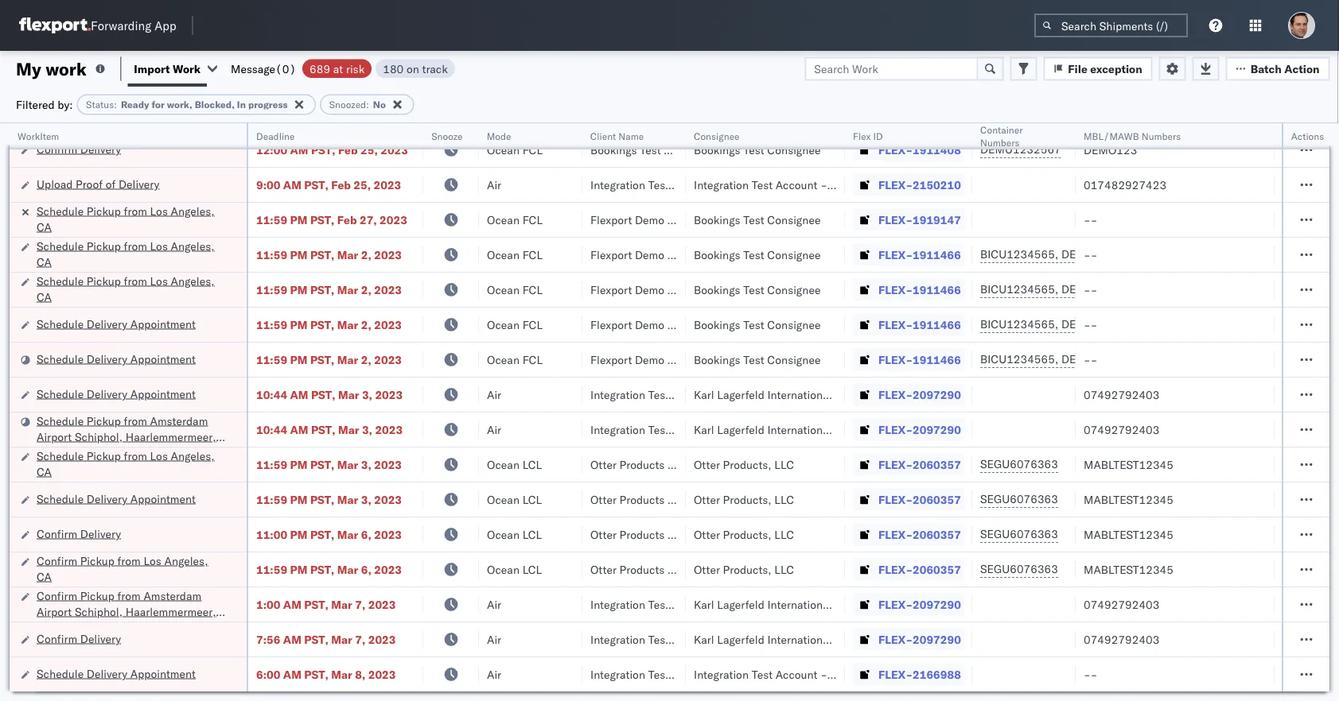 Task type: describe. For each thing, give the bounding box(es) containing it.
4 flexport demo consignee from the top
[[590, 318, 721, 332]]

on
[[406, 62, 419, 76]]

6:00 am pst, mar 8, 2023
[[256, 668, 396, 682]]

11:59 pm pst, mar 6, 2023
[[256, 563, 402, 577]]

flex-2150210
[[878, 178, 961, 192]]

4 b.v from the top
[[835, 633, 852, 647]]

mbl/mawb
[[1084, 130, 1139, 142]]

deadline
[[256, 130, 295, 142]]

schedule pickup from amsterdam airport schiphol, haarlemmermeer, netherlands button
[[37, 413, 226, 460]]

2 otter products, llc from the top
[[694, 493, 794, 507]]

client name
[[590, 130, 644, 142]]

1 ocean lcl from the top
[[487, 458, 542, 472]]

2 flex- from the top
[[878, 178, 913, 192]]

6 pm from the top
[[290, 458, 307, 472]]

6, for 11:00 pm pst, mar 6, 2023
[[361, 528, 371, 542]]

4 2060357 from the top
[[913, 563, 961, 577]]

1:00
[[256, 598, 280, 612]]

7 ocean from the top
[[487, 458, 520, 472]]

3 ocean from the top
[[487, 248, 520, 262]]

5 pm from the top
[[290, 353, 307, 367]]

batch
[[1250, 62, 1282, 76]]

import work button
[[134, 62, 201, 76]]

track
[[422, 62, 448, 76]]

3 1911466 from the top
[[913, 318, 961, 332]]

1 confirm pickup from los angeles, ca button from the top
[[37, 98, 226, 132]]

resize handle column header for mode
[[563, 123, 582, 702]]

from for 1st confirm pickup from los angeles, ca button
[[117, 99, 141, 113]]

progress
[[248, 99, 288, 111]]

am for confirm pickup from amsterdam airport schiphol, haarlemmermeer, netherlands link
[[283, 598, 301, 612]]

batch action button
[[1226, 57, 1330, 81]]

schedule pickup from los angeles, ca for second schedule pickup from los angeles, ca button from the bottom
[[37, 274, 214, 304]]

5 schedule delivery appointment from the top
[[37, 667, 196, 681]]

flex-1919147
[[878, 213, 961, 227]]

7 pm from the top
[[290, 493, 307, 507]]

file exception
[[1068, 62, 1142, 76]]

4 segu6076363 from the top
[[980, 563, 1058, 576]]

haarlemmermeer, for schedule pickup from amsterdam airport schiphol, haarlemmermeer, netherlands
[[125, 430, 216, 444]]

9:00 am pst, feb 25, 2023
[[256, 178, 401, 192]]

: for snoozed
[[366, 99, 369, 111]]

status : ready for work, blocked, in progress
[[86, 99, 288, 111]]

7:56 am pst, mar 7, 2023
[[256, 633, 396, 647]]

3, for schedule delivery appointment
[[362, 388, 372, 402]]

c/o for schedule delivery appointment
[[855, 388, 874, 402]]

mode button
[[479, 127, 566, 142]]

test
[[1283, 318, 1302, 332]]

3, for schedule pickup from los angeles, ca
[[361, 458, 371, 472]]

3 lcl from the top
[[522, 528, 542, 542]]

confirm for 11:00 pm pst, mar 6, 2023's the confirm delivery button
[[37, 527, 77, 541]]

karl for schedule delivery appointment
[[694, 388, 714, 402]]

3 pm from the top
[[290, 283, 307, 297]]

mbl/mawb numbers button
[[1076, 127, 1259, 142]]

1 products, from the top
[[723, 458, 772, 472]]

container
[[980, 124, 1023, 136]]

9 pm from the top
[[290, 563, 307, 577]]

action
[[1284, 62, 1320, 76]]

7 11:59 from the top
[[256, 493, 287, 507]]

los for schedule pickup from los angeles, ca link related to third schedule pickup from los angeles, ca button from the top of the page
[[150, 449, 168, 463]]

resize handle column header for flex id
[[953, 123, 972, 702]]

from for schedule pickup from amsterdam airport schiphol, haarlemmermeer, netherlands button
[[124, 414, 147, 428]]

am for 3rd confirm delivery link from the bottom
[[290, 143, 308, 157]]

1 2, from the top
[[361, 248, 371, 262]]

flex id
[[853, 130, 883, 142]]

2 2060357 from the top
[[913, 493, 961, 507]]

international for schedule delivery appointment
[[767, 388, 832, 402]]

container numbers button
[[972, 120, 1060, 149]]

2097290 for schedule pickup from amsterdam airport schiphol, haarlemmermeer, netherlands
[[913, 423, 961, 437]]

import work
[[134, 62, 201, 76]]

2 appointment from the top
[[130, 352, 196, 366]]

id
[[873, 130, 883, 142]]

client
[[590, 130, 616, 142]]

9 flex- from the top
[[878, 423, 913, 437]]

2 bicu1234565, demu1232567 from the top
[[980, 282, 1142, 296]]

blocked,
[[195, 99, 235, 111]]

9 ocean from the top
[[487, 528, 520, 542]]

1 flex-2060357 from the top
[[878, 458, 961, 472]]

numbers for container numbers
[[980, 136, 1020, 148]]

schedule delivery appointment link for first schedule delivery appointment button
[[37, 316, 196, 332]]

9:00
[[256, 178, 280, 192]]

10:44 am pst, mar 3, 2023 for schedule pickup from amsterdam airport schiphol, haarlemmermeer, netherlands
[[256, 423, 403, 437]]

1 segu6076363 from the top
[[980, 457, 1058, 471]]

4 karl lagerfeld international b.v c/o bleckmann from the top
[[694, 633, 933, 647]]

5 flexport demo consignee from the top
[[590, 353, 721, 367]]

flex-2097290 for confirm pickup from amsterdam airport schiphol, haarlemmermeer, netherlands
[[878, 598, 961, 612]]

resize handle column header for mbl/mawb numbers
[[1256, 123, 1275, 702]]

4 ca from the top
[[37, 290, 52, 304]]

schedule pickup from amsterdam airport schiphol, haarlemmermeer, netherlands
[[37, 414, 216, 460]]

resize handle column header for consignee
[[826, 123, 845, 702]]

snoozed : no
[[329, 99, 386, 111]]

3 demo from the top
[[635, 283, 664, 297]]

name
[[619, 130, 644, 142]]

1 flex-1911466 from the top
[[878, 248, 961, 262]]

2 confirm pickup from los angeles, ca button from the top
[[37, 553, 226, 587]]

filtered
[[16, 97, 55, 111]]

message
[[231, 62, 275, 76]]

1 flex- from the top
[[878, 143, 913, 157]]

8 flex- from the top
[[878, 388, 913, 402]]

07492792403 for confirm pickup from amsterdam airport schiphol, haarlemmermeer, netherlands
[[1084, 598, 1160, 612]]

1 -- from the top
[[1084, 213, 1097, 227]]

2 11:59 pm pst, mar 2, 2023 from the top
[[256, 283, 402, 297]]

am for third schedule delivery appointment button from the top of the page schedule delivery appointment link
[[290, 388, 308, 402]]

689
[[310, 62, 330, 76]]

8 ocean from the top
[[487, 493, 520, 507]]

1:00 am pst, mar 7, 2023
[[256, 598, 396, 612]]

confirm delivery for 7:56
[[37, 632, 121, 646]]

test 20 wi t
[[1283, 318, 1339, 332]]

upload
[[37, 177, 73, 191]]

work
[[46, 58, 87, 80]]

schedule delivery appointment link for 2nd schedule delivery appointment button from the top of the page
[[37, 351, 196, 367]]

4 schedule delivery appointment from the top
[[37, 492, 196, 506]]

7, for 1:00 am pst, mar 7, 2023
[[355, 598, 365, 612]]

7 flex- from the top
[[878, 353, 913, 367]]

12:00 am pst, feb 25, 2023
[[256, 143, 408, 157]]

upload proof of delivery link
[[37, 176, 159, 192]]

1 confirm delivery button from the top
[[37, 141, 121, 159]]

1 bicu1234565, demu1232567 from the top
[[980, 247, 1142, 261]]

7, for 7:56 am pst, mar 7, 2023
[[355, 633, 365, 647]]

work,
[[167, 99, 192, 111]]

4 otter products, llc from the top
[[694, 563, 794, 577]]

1 ocean fcl from the top
[[487, 143, 543, 157]]

10:44 am pst, mar 3, 2023 for schedule delivery appointment
[[256, 388, 403, 402]]

my
[[16, 58, 41, 80]]

2 products, from the top
[[723, 493, 772, 507]]

4 air from the top
[[487, 598, 501, 612]]

2 ag from the left
[[850, 178, 865, 192]]

no
[[373, 99, 386, 111]]

12:00
[[256, 143, 287, 157]]

2 segu6076363 from the top
[[980, 492, 1058, 506]]

3 air from the top
[[487, 423, 501, 437]]

flex-2166988
[[878, 668, 961, 682]]

3 appointment from the top
[[130, 387, 196, 401]]

4 bleckmann from the top
[[877, 633, 933, 647]]

resize handle column header for workitem
[[228, 123, 247, 702]]

upload proof of delivery button
[[37, 176, 159, 194]]

1 confirm delivery link from the top
[[37, 141, 121, 157]]

1 on from the left
[[727, 178, 743, 192]]

confirm for second confirm pickup from los angeles, ca button from the top of the page
[[37, 554, 77, 568]]

deadline button
[[248, 127, 407, 142]]

risk
[[346, 62, 365, 76]]

confirm delivery link for 11:00
[[37, 526, 121, 542]]

confirm delivery button for 11:00 pm pst, mar 6, 2023
[[37, 526, 121, 544]]

4 appointment from the top
[[130, 492, 196, 506]]

2 air from the top
[[487, 388, 501, 402]]

lagerfeld for confirm pickup from amsterdam airport schiphol, haarlemmermeer, netherlands
[[717, 598, 764, 612]]

from for second schedule pickup from los angeles, ca button from the bottom
[[124, 274, 147, 288]]

2097290 for confirm pickup from amsterdam airport schiphol, haarlemmermeer, netherlands
[[913, 598, 961, 612]]

5 ocean fcl from the top
[[487, 318, 543, 332]]

3 flexport demo consignee from the top
[[590, 283, 721, 297]]

integration test account - karl lagerfeld
[[694, 668, 901, 682]]

4 bicu1234565, demu1232567 from the top
[[980, 352, 1142, 366]]

feb for 9:00 am pst, feb 25, 2023
[[331, 178, 351, 192]]

international for schedule pickup from amsterdam airport schiphol, haarlemmermeer, netherlands
[[767, 423, 832, 437]]

4 07492792403 from the top
[[1084, 633, 1160, 647]]

20
[[1305, 318, 1319, 332]]

3 flex-1911466 from the top
[[878, 318, 961, 332]]

07492792403 for schedule delivery appointment
[[1084, 388, 1160, 402]]

mbl/mawb numbers
[[1084, 130, 1181, 142]]

flex
[[853, 130, 871, 142]]

10:44 for schedule pickup from amsterdam airport schiphol, haarlemmermeer, netherlands
[[256, 423, 287, 437]]

11:59 pm pst, feb 27, 2023
[[256, 213, 407, 227]]

1 pm from the top
[[290, 213, 307, 227]]

confirm pickup from los angeles, ca link for second confirm pickup from los angeles, ca button from the top of the page
[[37, 553, 226, 585]]

netherlands for schedule
[[37, 446, 99, 460]]

4 ocean lcl from the top
[[487, 563, 542, 577]]

2 ca from the top
[[37, 220, 52, 234]]

2 demo from the top
[[635, 248, 664, 262]]

4 products, from the top
[[723, 563, 772, 577]]

1 schedule from the top
[[37, 204, 84, 218]]

1 flexport from the top
[[590, 213, 632, 227]]

pickup inside schedule pickup from amsterdam airport schiphol, haarlemmermeer, netherlands
[[87, 414, 121, 428]]

: for status
[[114, 99, 117, 111]]

los for schedule pickup from los angeles, ca link corresponding to 3rd schedule pickup from los angeles, ca button from the bottom
[[150, 239, 168, 253]]

11:00 pm pst, mar 6, 2023
[[256, 528, 402, 542]]

(0)
[[275, 62, 296, 76]]

10 flex- from the top
[[878, 458, 913, 472]]

integration for flex-2166988
[[694, 668, 749, 682]]

4 ocean from the top
[[487, 283, 520, 297]]

c/o for schedule pickup from amsterdam airport schiphol, haarlemmermeer, netherlands
[[855, 423, 874, 437]]

2 11:59 pm pst, mar 3, 2023 from the top
[[256, 493, 402, 507]]

180
[[383, 62, 404, 76]]

exception
[[1090, 62, 1142, 76]]

2166988
[[913, 668, 961, 682]]

forwarding app
[[91, 18, 176, 33]]

1 schedule pickup from los angeles, ca from the top
[[37, 204, 214, 234]]

2 flexport from the top
[[590, 248, 632, 262]]

flex-1911408
[[878, 143, 961, 157]]

proof
[[76, 177, 103, 191]]

bleckmann for confirm pickup from amsterdam airport schiphol, haarlemmermeer, netherlands
[[877, 598, 933, 612]]

confirm pickup from amsterdam airport schiphol, haarlemmermeer, netherlands
[[37, 589, 216, 635]]

resize handle column header for container numbers
[[1057, 123, 1076, 702]]

at
[[333, 62, 343, 76]]

2 flex-1911466 from the top
[[878, 283, 961, 297]]

1 1911466 from the top
[[913, 248, 961, 262]]

2 schedule delivery appointment from the top
[[37, 352, 196, 366]]

am for schedule pickup from amsterdam airport schiphol, haarlemmermeer, netherlands link in the left of the page
[[290, 423, 308, 437]]

los for fourth schedule pickup from los angeles, ca link from the bottom
[[150, 204, 168, 218]]

wi
[[1322, 318, 1333, 332]]

mode
[[487, 130, 511, 142]]

6:00
[[256, 668, 280, 682]]

bleckmann for schedule pickup from amsterdam airport schiphol, haarlemmermeer, netherlands
[[877, 423, 933, 437]]

25, for 9:00 am pst, feb 25, 2023
[[354, 178, 371, 192]]

1911408
[[913, 143, 961, 157]]

confirm pickup from amsterdam airport schiphol, haarlemmermeer, netherlands button
[[37, 588, 226, 635]]

schedule pickup from los angeles, ca link for third schedule pickup from los angeles, ca button from the top of the page
[[37, 448, 226, 480]]

app
[[154, 18, 176, 33]]

1 otter products - test account from the top
[[590, 458, 743, 472]]

by:
[[58, 97, 73, 111]]

3 otter products, llc from the top
[[694, 528, 794, 542]]

flexport. image
[[19, 18, 91, 33]]

180 on track
[[383, 62, 448, 76]]

schiphol, for schedule
[[75, 430, 123, 444]]



Task type: vqa. For each thing, say whether or not it's contained in the screenshot.
county
no



Task type: locate. For each thing, give the bounding box(es) containing it.
fcl
[[522, 143, 543, 157], [522, 213, 543, 227], [522, 248, 543, 262], [522, 283, 543, 297], [522, 318, 543, 332], [522, 353, 543, 367]]

0 vertical spatial confirm delivery button
[[37, 141, 121, 159]]

netherlands
[[37, 446, 99, 460], [37, 621, 99, 635]]

1 otter products, llc from the top
[[694, 458, 794, 472]]

international
[[767, 388, 832, 402], [767, 423, 832, 437], [767, 598, 832, 612], [767, 633, 832, 647]]

feb left 27,
[[337, 213, 357, 227]]

confirm pickup from los angeles, ca button
[[37, 98, 226, 132], [37, 553, 226, 587]]

karl lagerfeld international b.v c/o bleckmann for schedule delivery appointment
[[694, 388, 933, 402]]

8 11:59 from the top
[[256, 563, 287, 577]]

schedule inside schedule pickup from amsterdam airport schiphol, haarlemmermeer, netherlands
[[37, 414, 84, 428]]

netherlands inside confirm pickup from amsterdam airport schiphol, haarlemmermeer, netherlands
[[37, 621, 99, 635]]

5 ocean from the top
[[487, 318, 520, 332]]

4 llc from the top
[[774, 563, 794, 577]]

confirm inside confirm pickup from amsterdam airport schiphol, haarlemmermeer, netherlands
[[37, 589, 77, 603]]

netherlands for confirm
[[37, 621, 99, 635]]

2 confirm pickup from los angeles, ca link from the top
[[37, 553, 226, 585]]

4 flexport from the top
[[590, 318, 632, 332]]

confirm delivery button for 7:56 am pst, mar 7, 2023
[[37, 631, 121, 649]]

in
[[237, 99, 246, 111]]

haarlemmermeer, inside confirm pickup from amsterdam airport schiphol, haarlemmermeer, netherlands
[[125, 605, 216, 619]]

0 vertical spatial confirm pickup from los angeles, ca link
[[37, 98, 226, 130]]

5 fcl from the top
[[522, 318, 543, 332]]

0 vertical spatial 10:44
[[256, 388, 287, 402]]

0 vertical spatial netherlands
[[37, 446, 99, 460]]

karl for schedule pickup from amsterdam airport schiphol, haarlemmermeer, netherlands
[[694, 423, 714, 437]]

7, up 8,
[[355, 633, 365, 647]]

2097290 for schedule delivery appointment
[[913, 388, 961, 402]]

1 vertical spatial confirm pickup from los angeles, ca button
[[37, 553, 226, 587]]

5 air from the top
[[487, 633, 501, 647]]

8,
[[355, 668, 365, 682]]

flex-2097290 for schedule delivery appointment
[[878, 388, 961, 402]]

3 2, from the top
[[361, 318, 371, 332]]

1 vertical spatial confirm pickup from los angeles, ca
[[37, 554, 208, 584]]

13 flex- from the top
[[878, 563, 913, 577]]

11:00
[[256, 528, 287, 542]]

4 schedule pickup from los angeles, ca from the top
[[37, 449, 214, 479]]

1 10:44 from the top
[[256, 388, 287, 402]]

international for confirm pickup from amsterdam airport schiphol, haarlemmermeer, netherlands
[[767, 598, 832, 612]]

1 vertical spatial airport
[[37, 605, 72, 619]]

0 vertical spatial 7,
[[355, 598, 365, 612]]

schiphol, for confirm
[[75, 605, 123, 619]]

1 karl lagerfeld international b.v c/o bleckmann from the top
[[694, 388, 933, 402]]

workitem button
[[10, 127, 231, 142]]

schedule pickup from los angeles, ca for 3rd schedule pickup from los angeles, ca button from the bottom
[[37, 239, 214, 269]]

pm
[[290, 213, 307, 227], [290, 248, 307, 262], [290, 283, 307, 297], [290, 318, 307, 332], [290, 353, 307, 367], [290, 458, 307, 472], [290, 493, 307, 507], [290, 528, 307, 542], [290, 563, 307, 577]]

numbers inside container numbers
[[980, 136, 1020, 148]]

7, down 11:59 pm pst, mar 6, 2023
[[355, 598, 365, 612]]

2 integration test account - on ag from the left
[[694, 178, 865, 192]]

--
[[1084, 213, 1097, 227], [1084, 248, 1097, 262], [1084, 283, 1097, 297], [1084, 318, 1097, 332], [1084, 353, 1097, 367], [1084, 668, 1097, 682]]

integration test account - on ag down name
[[590, 178, 762, 192]]

schiphol, inside schedule pickup from amsterdam airport schiphol, haarlemmermeer, netherlands
[[75, 430, 123, 444]]

numbers down container
[[980, 136, 1020, 148]]

6 ocean from the top
[[487, 353, 520, 367]]

numbers for mbl/mawb numbers
[[1142, 130, 1181, 142]]

haarlemmermeer, for confirm pickup from amsterdam airport schiphol, haarlemmermeer, netherlands
[[125, 605, 216, 619]]

schedule delivery appointment link for 2nd schedule delivery appointment button from the bottom of the page
[[37, 491, 196, 507]]

0 horizontal spatial :
[[114, 99, 117, 111]]

1 vertical spatial haarlemmermeer,
[[125, 605, 216, 619]]

flex id button
[[845, 127, 956, 142]]

b.v for confirm pickup from amsterdam airport schiphol, haarlemmermeer, netherlands
[[835, 598, 852, 612]]

4 schedule from the top
[[37, 317, 84, 331]]

karl for confirm pickup from amsterdam airport schiphol, haarlemmermeer, netherlands
[[694, 598, 714, 612]]

forwarding
[[91, 18, 151, 33]]

2023
[[380, 143, 408, 157], [374, 178, 401, 192], [380, 213, 407, 227], [374, 248, 402, 262], [374, 283, 402, 297], [374, 318, 402, 332], [374, 353, 402, 367], [375, 388, 403, 402], [375, 423, 403, 437], [374, 458, 402, 472], [374, 493, 402, 507], [374, 528, 402, 542], [374, 563, 402, 577], [368, 598, 396, 612], [368, 633, 396, 647], [368, 668, 396, 682]]

airport for schedule
[[37, 430, 72, 444]]

feb for 11:59 pm pst, feb 27, 2023
[[337, 213, 357, 227]]

consignee inside consignee button
[[694, 130, 740, 142]]

products,
[[723, 458, 772, 472], [723, 493, 772, 507], [723, 528, 772, 542], [723, 563, 772, 577]]

6 air from the top
[[487, 668, 501, 682]]

resize handle column header for deadline
[[404, 123, 423, 702]]

import
[[134, 62, 170, 76]]

karl lagerfeld international b.v c/o bleckmann for confirm pickup from amsterdam airport schiphol, haarlemmermeer, netherlands
[[694, 598, 933, 612]]

haarlemmermeer, inside schedule pickup from amsterdam airport schiphol, haarlemmermeer, netherlands
[[125, 430, 216, 444]]

confirm pickup from los angeles, ca up confirm pickup from amsterdam airport schiphol, haarlemmermeer, netherlands
[[37, 554, 208, 584]]

0 vertical spatial 25,
[[360, 143, 378, 157]]

2 fcl from the top
[[522, 213, 543, 227]]

1 bicu1234565, from the top
[[980, 247, 1058, 261]]

workitem
[[18, 130, 59, 142]]

4 confirm from the top
[[37, 554, 77, 568]]

airport for confirm
[[37, 605, 72, 619]]

c/o for confirm pickup from amsterdam airport schiphol, haarlemmermeer, netherlands
[[855, 598, 874, 612]]

schiphol,
[[75, 430, 123, 444], [75, 605, 123, 619]]

client name button
[[582, 127, 670, 142]]

6 schedule from the top
[[37, 387, 84, 401]]

upload proof of delivery
[[37, 177, 159, 191]]

1 vertical spatial schedule pickup from los angeles, ca button
[[37, 273, 226, 307]]

schedule pickup from los angeles, ca
[[37, 204, 214, 234], [37, 239, 214, 269], [37, 274, 214, 304], [37, 449, 214, 479]]

numbers right mbl/mawb at the top right of page
[[1142, 130, 1181, 142]]

ag down flex
[[850, 178, 865, 192]]

ready
[[121, 99, 149, 111]]

schedule pickup from los angeles, ca for third schedule pickup from los angeles, ca button from the top of the page
[[37, 449, 214, 479]]

schiphol, inside confirm pickup from amsterdam airport schiphol, haarlemmermeer, netherlands
[[75, 605, 123, 619]]

11:59 pm pst, mar 3, 2023
[[256, 458, 402, 472], [256, 493, 402, 507]]

products
[[619, 458, 665, 472], [619, 493, 665, 507], [619, 528, 665, 542], [619, 563, 665, 577]]

bleckmann
[[877, 388, 933, 402], [877, 423, 933, 437], [877, 598, 933, 612], [877, 633, 933, 647]]

1 vertical spatial feb
[[331, 178, 351, 192]]

karl
[[694, 388, 714, 402], [694, 423, 714, 437], [694, 598, 714, 612], [694, 633, 714, 647], [830, 668, 851, 682]]

filtered by:
[[16, 97, 73, 111]]

status
[[86, 99, 114, 111]]

1 schedule delivery appointment from the top
[[37, 317, 196, 331]]

7 resize handle column header from the left
[[953, 123, 972, 702]]

1 vertical spatial 7,
[[355, 633, 365, 647]]

10:44 for schedule delivery appointment
[[256, 388, 287, 402]]

0 vertical spatial confirm delivery
[[37, 142, 121, 156]]

6 ocean fcl from the top
[[487, 353, 543, 367]]

6, up 11:59 pm pst, mar 6, 2023
[[361, 528, 371, 542]]

3 resize handle column header from the left
[[460, 123, 479, 702]]

1 vertical spatial amsterdam
[[144, 589, 202, 603]]

2 vertical spatial confirm delivery
[[37, 632, 121, 646]]

2150210
[[913, 178, 961, 192]]

flex-2097290 for schedule pickup from amsterdam airport schiphol, haarlemmermeer, netherlands
[[878, 423, 961, 437]]

2 schedule pickup from los angeles, ca from the top
[[37, 239, 214, 269]]

2 vertical spatial feb
[[337, 213, 357, 227]]

feb down deadline button
[[338, 143, 358, 157]]

1 7, from the top
[[355, 598, 365, 612]]

4 11:59 from the top
[[256, 318, 287, 332]]

2060357
[[913, 458, 961, 472], [913, 493, 961, 507], [913, 528, 961, 542], [913, 563, 961, 577]]

3 fcl from the top
[[522, 248, 543, 262]]

6, down 11:00 pm pst, mar 6, 2023
[[361, 563, 371, 577]]

airport inside confirm pickup from amsterdam airport schiphol, haarlemmermeer, netherlands
[[37, 605, 72, 619]]

9 schedule from the top
[[37, 492, 84, 506]]

6,
[[361, 528, 371, 542], [361, 563, 371, 577]]

snooze
[[431, 130, 463, 142]]

0 vertical spatial confirm pickup from los angeles, ca
[[37, 99, 208, 129]]

Search Work text field
[[805, 57, 978, 81]]

1 horizontal spatial numbers
[[1142, 130, 1181, 142]]

1 vertical spatial 10:44
[[256, 423, 287, 437]]

2 vertical spatial confirm delivery link
[[37, 631, 121, 647]]

2 : from the left
[[366, 99, 369, 111]]

4 schedule delivery appointment link from the top
[[37, 491, 196, 507]]

container numbers
[[980, 124, 1023, 148]]

Search Shipments (/) text field
[[1034, 14, 1188, 37]]

karl lagerfeld international b.v c/o bleckmann for schedule pickup from amsterdam airport schiphol, haarlemmermeer, netherlands
[[694, 423, 933, 437]]

2 b.v from the top
[[835, 423, 852, 437]]

schedule delivery appointment link for third schedule delivery appointment button from the top of the page
[[37, 386, 196, 402]]

5 flexport from the top
[[590, 353, 632, 367]]

confirm delivery button
[[37, 141, 121, 159], [37, 526, 121, 544], [37, 631, 121, 649]]

1 vertical spatial confirm delivery link
[[37, 526, 121, 542]]

1 horizontal spatial :
[[366, 99, 369, 111]]

0 horizontal spatial numbers
[[980, 136, 1020, 148]]

from inside confirm pickup from amsterdam airport schiphol, haarlemmermeer, netherlands
[[117, 589, 141, 603]]

1 ag from the left
[[746, 178, 762, 192]]

2 confirm delivery button from the top
[[37, 526, 121, 544]]

from for confirm pickup from amsterdam airport schiphol, haarlemmermeer, netherlands button
[[117, 589, 141, 603]]

6 fcl from the top
[[522, 353, 543, 367]]

017482927423
[[1084, 178, 1167, 192]]

4 2, from the top
[[361, 353, 371, 367]]

3 schedule delivery appointment from the top
[[37, 387, 196, 401]]

netherlands inside schedule pickup from amsterdam airport schiphol, haarlemmermeer, netherlands
[[37, 446, 99, 460]]

air
[[487, 178, 501, 192], [487, 388, 501, 402], [487, 423, 501, 437], [487, 598, 501, 612], [487, 633, 501, 647], [487, 668, 501, 682]]

airport inside schedule pickup from amsterdam airport schiphol, haarlemmermeer, netherlands
[[37, 430, 72, 444]]

4 flex-1911466 from the top
[[878, 353, 961, 367]]

demo123
[[1084, 143, 1137, 157]]

4 international from the top
[[767, 633, 832, 647]]

ag down consignee button
[[746, 178, 762, 192]]

confirm for 1st confirm pickup from los angeles, ca button
[[37, 99, 77, 113]]

1 horizontal spatial on
[[830, 178, 847, 192]]

0 vertical spatial 6,
[[361, 528, 371, 542]]

1 confirm delivery from the top
[[37, 142, 121, 156]]

from for second confirm pickup from los angeles, ca button from the top of the page
[[117, 554, 141, 568]]

ocean lcl
[[487, 458, 542, 472], [487, 493, 542, 507], [487, 528, 542, 542], [487, 563, 542, 577]]

6 -- from the top
[[1084, 668, 1097, 682]]

1 vertical spatial 11:59 pm pst, mar 3, 2023
[[256, 493, 402, 507]]

1 llc from the top
[[774, 458, 794, 472]]

resize handle column header for client name
[[667, 123, 686, 702]]

confirm pickup from los angeles, ca
[[37, 99, 208, 129], [37, 554, 208, 584]]

demu1232567
[[980, 142, 1061, 156], [1061, 247, 1142, 261], [1061, 282, 1142, 296], [1061, 317, 1142, 331], [1061, 352, 1142, 366]]

consignee button
[[686, 127, 829, 142]]

0 vertical spatial 10:44 am pst, mar 3, 2023
[[256, 388, 403, 402]]

schedule pickup from los angeles, ca link for 3rd schedule pickup from los angeles, ca button from the bottom
[[37, 238, 226, 270]]

for
[[152, 99, 165, 111]]

4 products from the top
[[619, 563, 665, 577]]

2 flex-2060357 from the top
[[878, 493, 961, 507]]

2 ocean from the top
[[487, 213, 520, 227]]

from for third schedule pickup from los angeles, ca button from the top of the page
[[124, 449, 147, 463]]

integration test account - on ag down consignee button
[[694, 178, 865, 192]]

bookings test consignee
[[590, 143, 717, 157], [694, 143, 821, 157], [694, 213, 821, 227], [694, 248, 821, 262], [694, 283, 821, 297], [694, 318, 821, 332], [694, 353, 821, 367]]

07492792403 for schedule pickup from amsterdam airport schiphol, haarlemmermeer, netherlands
[[1084, 423, 1160, 437]]

2 vertical spatial confirm delivery button
[[37, 631, 121, 649]]

3 products from the top
[[619, 528, 665, 542]]

1 vertical spatial 10:44 am pst, mar 3, 2023
[[256, 423, 403, 437]]

1 vertical spatial 25,
[[354, 178, 371, 192]]

6, for 11:59 pm pst, mar 6, 2023
[[361, 563, 371, 577]]

work
[[173, 62, 201, 76]]

schedule pickup from los angeles, ca link for second schedule pickup from los angeles, ca button from the bottom
[[37, 273, 226, 305]]

confirm for confirm pickup from amsterdam airport schiphol, haarlemmermeer, netherlands button
[[37, 589, 77, 603]]

from for 3rd schedule pickup from los angeles, ca button from the bottom
[[124, 239, 147, 253]]

2 vertical spatial schedule pickup from los angeles, ca button
[[37, 448, 226, 482]]

25, down deadline button
[[360, 143, 378, 157]]

11:59
[[256, 213, 287, 227], [256, 248, 287, 262], [256, 283, 287, 297], [256, 318, 287, 332], [256, 353, 287, 367], [256, 458, 287, 472], [256, 493, 287, 507], [256, 563, 287, 577]]

14 flex- from the top
[[878, 598, 913, 612]]

resize handle column header
[[228, 123, 247, 702], [404, 123, 423, 702], [460, 123, 479, 702], [563, 123, 582, 702], [667, 123, 686, 702], [826, 123, 845, 702], [953, 123, 972, 702], [1057, 123, 1076, 702], [1256, 123, 1275, 702], [1310, 123, 1329, 702]]

appointment
[[130, 317, 196, 331], [130, 352, 196, 366], [130, 387, 196, 401], [130, 492, 196, 506], [130, 667, 196, 681]]

1 c/o from the top
[[855, 388, 874, 402]]

snoozed
[[329, 99, 366, 111]]

1 vertical spatial 6,
[[361, 563, 371, 577]]

ocean fcl
[[487, 143, 543, 157], [487, 213, 543, 227], [487, 248, 543, 262], [487, 283, 543, 297], [487, 318, 543, 332], [487, 353, 543, 367]]

3 ocean lcl from the top
[[487, 528, 542, 542]]

0 vertical spatial 11:59 pm pst, mar 3, 2023
[[256, 458, 402, 472]]

2 karl lagerfeld international b.v c/o bleckmann from the top
[[694, 423, 933, 437]]

1 vertical spatial netherlands
[[37, 621, 99, 635]]

1 b.v from the top
[[835, 388, 852, 402]]

689 at risk
[[310, 62, 365, 76]]

1 schedule pickup from los angeles, ca button from the top
[[37, 238, 226, 272]]

0 vertical spatial haarlemmermeer,
[[125, 430, 216, 444]]

confirm delivery link for 7:56
[[37, 631, 121, 647]]

feb for 12:00 am pst, feb 25, 2023
[[338, 143, 358, 157]]

7,
[[355, 598, 365, 612], [355, 633, 365, 647]]

message (0)
[[231, 62, 296, 76]]

2 1911466 from the top
[[913, 283, 961, 297]]

2 schedule pickup from los angeles, ca button from the top
[[37, 273, 226, 307]]

4 pm from the top
[[290, 318, 307, 332]]

1911466
[[913, 248, 961, 262], [913, 283, 961, 297], [913, 318, 961, 332], [913, 353, 961, 367]]

2 schedule delivery appointment link from the top
[[37, 351, 196, 367]]

3 bleckmann from the top
[[877, 598, 933, 612]]

am for schedule delivery appointment link related to 5th schedule delivery appointment button from the top
[[283, 668, 301, 682]]

2 confirm delivery link from the top
[[37, 526, 121, 542]]

0 vertical spatial airport
[[37, 430, 72, 444]]

confirm pickup from los angeles, ca link
[[37, 98, 226, 130], [37, 553, 226, 585]]

3, for schedule pickup from amsterdam airport schiphol, haarlemmermeer, netherlands
[[362, 423, 372, 437]]

1 vertical spatial confirm delivery
[[37, 527, 121, 541]]

0 vertical spatial amsterdam
[[150, 414, 208, 428]]

forwarding app link
[[19, 18, 176, 33]]

10:44
[[256, 388, 287, 402], [256, 423, 287, 437]]

my work
[[16, 58, 87, 80]]

0 horizontal spatial on
[[727, 178, 743, 192]]

pickup
[[80, 99, 114, 113], [87, 204, 121, 218], [87, 239, 121, 253], [87, 274, 121, 288], [87, 414, 121, 428], [87, 449, 121, 463], [80, 554, 114, 568], [80, 589, 114, 603]]

: left ready
[[114, 99, 117, 111]]

amsterdam for schedule pickup from amsterdam airport schiphol, haarlemmermeer, netherlands
[[150, 414, 208, 428]]

schedule delivery appointment link for 5th schedule delivery appointment button from the top
[[37, 666, 196, 682]]

1 international from the top
[[767, 388, 832, 402]]

from
[[117, 99, 141, 113], [124, 204, 147, 218], [124, 239, 147, 253], [124, 274, 147, 288], [124, 414, 147, 428], [124, 449, 147, 463], [117, 554, 141, 568], [117, 589, 141, 603]]

lagerfeld
[[717, 388, 764, 402], [717, 423, 764, 437], [717, 598, 764, 612], [717, 633, 764, 647], [853, 668, 901, 682]]

confirm for 1st the confirm delivery button from the top of the page
[[37, 142, 77, 156]]

confirm delivery for 11:00
[[37, 527, 121, 541]]

feb
[[338, 143, 358, 157], [331, 178, 351, 192], [337, 213, 357, 227]]

amsterdam inside schedule pickup from amsterdam airport schiphol, haarlemmermeer, netherlands
[[150, 414, 208, 428]]

bicu1234565,
[[980, 247, 1058, 261], [980, 282, 1058, 296], [980, 317, 1058, 331], [980, 352, 1058, 366]]

otter products - test account
[[590, 458, 743, 472], [590, 493, 743, 507], [590, 528, 743, 542], [590, 563, 743, 577]]

4 c/o from the top
[[855, 633, 874, 647]]

3 schedule delivery appointment button from the top
[[37, 386, 196, 404]]

1 11:59 pm pst, mar 2, 2023 from the top
[[256, 248, 402, 262]]

1 07492792403 from the top
[[1084, 388, 1160, 402]]

consignee
[[694, 130, 740, 142], [664, 143, 717, 157], [767, 143, 821, 157], [667, 213, 721, 227], [767, 213, 821, 227], [667, 248, 721, 262], [767, 248, 821, 262], [667, 283, 721, 297], [767, 283, 821, 297], [667, 318, 721, 332], [767, 318, 821, 332], [667, 353, 721, 367], [767, 353, 821, 367]]

integration for flex-2150210
[[694, 178, 749, 192]]

2 11:59 from the top
[[256, 248, 287, 262]]

los for schedule pickup from los angeles, ca link for second schedule pickup from los angeles, ca button from the bottom
[[150, 274, 168, 288]]

1 schiphol, from the top
[[75, 430, 123, 444]]

ag
[[746, 178, 762, 192], [850, 178, 865, 192]]

0 horizontal spatial ag
[[746, 178, 762, 192]]

0 vertical spatial schedule pickup from los angeles, ca button
[[37, 238, 226, 272]]

actions
[[1291, 130, 1324, 142]]

1 integration test account - on ag from the left
[[590, 178, 762, 192]]

schedule pickup from los angeles, ca button
[[37, 238, 226, 272], [37, 273, 226, 307], [37, 448, 226, 482]]

1 horizontal spatial ag
[[850, 178, 865, 192]]

confirm for the confirm delivery button for 7:56 am pst, mar 7, 2023
[[37, 632, 77, 646]]

5 schedule from the top
[[37, 352, 84, 366]]

test
[[640, 143, 661, 157], [743, 143, 764, 157], [648, 178, 669, 192], [752, 178, 773, 192], [743, 213, 764, 227], [743, 248, 764, 262], [743, 283, 764, 297], [743, 318, 764, 332], [743, 353, 764, 367], [677, 458, 698, 472], [677, 493, 698, 507], [677, 528, 698, 542], [677, 563, 698, 577], [752, 668, 773, 682]]

schedule delivery appointment
[[37, 317, 196, 331], [37, 352, 196, 366], [37, 387, 196, 401], [37, 492, 196, 506], [37, 667, 196, 681]]

0 vertical spatial schiphol,
[[75, 430, 123, 444]]

pickup inside confirm pickup from amsterdam airport schiphol, haarlemmermeer, netherlands
[[80, 589, 114, 603]]

confirm pickup from los angeles, ca down import
[[37, 99, 208, 129]]

27,
[[360, 213, 377, 227]]

3 schedule pickup from los angeles, ca link from the top
[[37, 273, 226, 305]]

delivery inside button
[[119, 177, 159, 191]]

batch action
[[1250, 62, 1320, 76]]

4 fcl from the top
[[522, 283, 543, 297]]

6 11:59 from the top
[[256, 458, 287, 472]]

0 vertical spatial confirm delivery link
[[37, 141, 121, 157]]

2 international from the top
[[767, 423, 832, 437]]

llc
[[774, 458, 794, 472], [774, 493, 794, 507], [774, 528, 794, 542], [774, 563, 794, 577]]

ca
[[37, 115, 52, 129], [37, 220, 52, 234], [37, 255, 52, 269], [37, 290, 52, 304], [37, 465, 52, 479], [37, 570, 52, 584]]

lagerfeld for schedule delivery appointment
[[717, 388, 764, 402]]

1 vertical spatial confirm delivery button
[[37, 526, 121, 544]]

25, up 27,
[[354, 178, 371, 192]]

5 appointment from the top
[[130, 667, 196, 681]]

amsterdam for confirm pickup from amsterdam airport schiphol, haarlemmermeer, netherlands
[[144, 589, 202, 603]]

1 vertical spatial confirm pickup from los angeles, ca link
[[37, 553, 226, 585]]

6 confirm from the top
[[37, 632, 77, 646]]

11 flex- from the top
[[878, 493, 913, 507]]

2 schiphol, from the top
[[75, 605, 123, 619]]

numbers inside mbl/mawb numbers button
[[1142, 130, 1181, 142]]

-
[[717, 178, 724, 192], [820, 178, 827, 192], [1084, 213, 1091, 227], [1091, 213, 1097, 227], [1084, 248, 1091, 262], [1091, 248, 1097, 262], [1084, 283, 1091, 297], [1091, 283, 1097, 297], [1084, 318, 1091, 332], [1091, 318, 1097, 332], [1084, 353, 1091, 367], [1091, 353, 1097, 367], [668, 458, 674, 472], [668, 493, 674, 507], [668, 528, 674, 542], [668, 563, 674, 577], [820, 668, 827, 682], [1084, 668, 1091, 682], [1091, 668, 1097, 682]]

confirm pickup from los angeles, ca link for 1st confirm pickup from los angeles, ca button
[[37, 98, 226, 130]]

1 vertical spatial schiphol,
[[75, 605, 123, 619]]

bleckmann for schedule delivery appointment
[[877, 388, 933, 402]]

mabltest12345
[[1084, 458, 1174, 472], [1084, 493, 1174, 507], [1084, 528, 1174, 542], [1084, 563, 1174, 577]]

2097290
[[913, 388, 961, 402], [913, 423, 961, 437], [913, 598, 961, 612], [913, 633, 961, 647]]

lagerfeld for schedule pickup from amsterdam airport schiphol, haarlemmermeer, netherlands
[[717, 423, 764, 437]]

11:59 pm pst, mar 2, 2023
[[256, 248, 402, 262], [256, 283, 402, 297], [256, 318, 402, 332], [256, 353, 402, 367]]

3 segu6076363 from the top
[[980, 528, 1058, 541]]

0 vertical spatial confirm pickup from los angeles, ca button
[[37, 98, 226, 132]]

from inside schedule pickup from amsterdam airport schiphol, haarlemmermeer, netherlands
[[124, 414, 147, 428]]

0 vertical spatial feb
[[338, 143, 358, 157]]

3 mabltest12345 from the top
[[1084, 528, 1174, 542]]

4 11:59 pm pst, mar 2, 2023 from the top
[[256, 353, 402, 367]]

2 ocean lcl from the top
[[487, 493, 542, 507]]

1919147
[[913, 213, 961, 227]]

5 -- from the top
[[1084, 353, 1097, 367]]

amsterdam inside confirm pickup from amsterdam airport schiphol, haarlemmermeer, netherlands
[[144, 589, 202, 603]]

los
[[144, 99, 161, 113], [150, 204, 168, 218], [150, 239, 168, 253], [150, 274, 168, 288], [150, 449, 168, 463], [144, 554, 161, 568]]

2 -- from the top
[[1084, 248, 1097, 262]]

feb down 12:00 am pst, feb 25, 2023
[[331, 178, 351, 192]]

b.v for schedule delivery appointment
[[835, 388, 852, 402]]

: left 'no'
[[366, 99, 369, 111]]

1 11:59 pm pst, mar 3, 2023 from the top
[[256, 458, 402, 472]]



